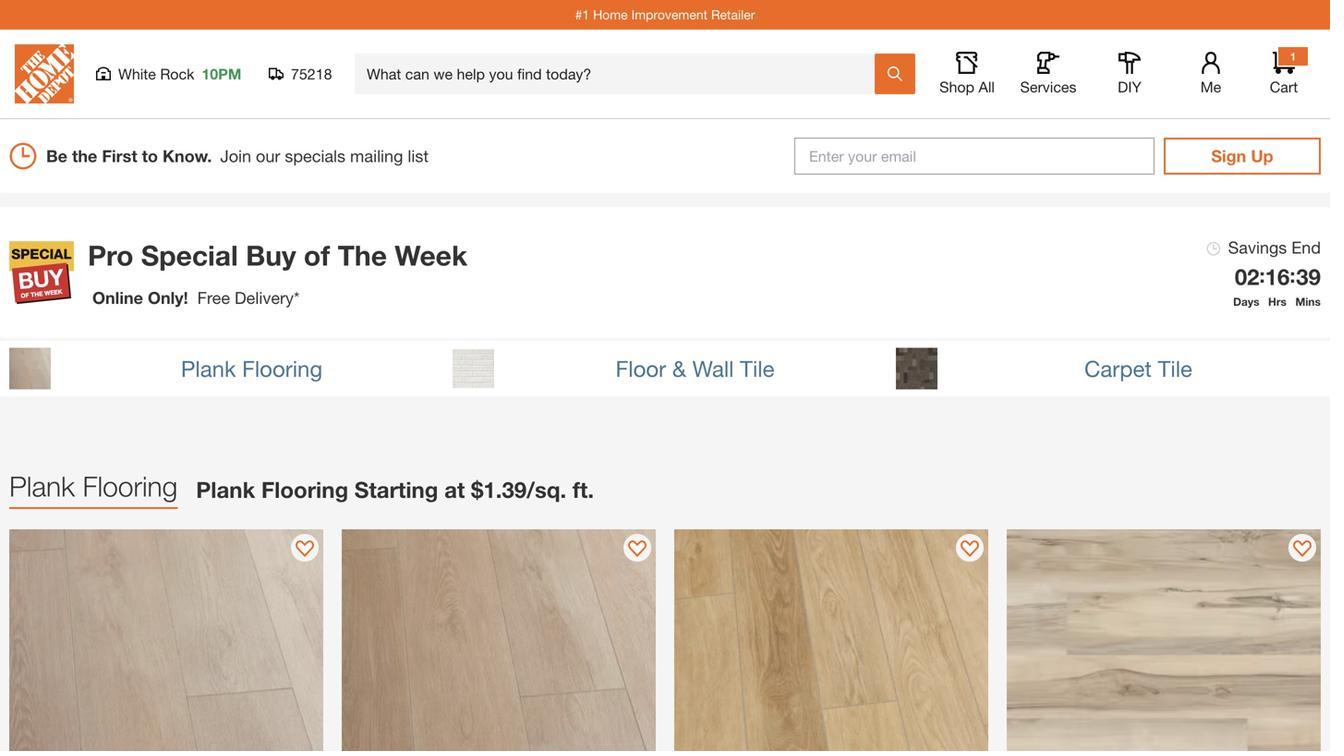 Task type: vqa. For each thing, say whether or not it's contained in the screenshot.
THE DOOR in the DOOR STYLES button
no



Task type: describe. For each thing, give the bounding box(es) containing it.
02 days : 16 hrs : 39 mins
[[1234, 263, 1321, 308]]

the home depot logo image
[[15, 44, 74, 103]]

display image for french oak del prado 20 mil 9.1 in. x 60 in. click lock waterproof luxury vinyl plank flooring (30.5 sq. ft./case) image
[[628, 541, 647, 559]]

of
[[304, 239, 330, 272]]

know.
[[163, 146, 212, 166]]

me button
[[1182, 52, 1241, 96]]

display image for french oak lombard 20 mil 9.1 in. x 60 in. click lock waterproof luxury vinyl plank flooring (30.5 sq. ft./case) image
[[296, 541, 314, 559]]

75218
[[291, 65, 332, 83]]

all
[[979, 78, 995, 96]]

sign up button
[[1164, 138, 1321, 175]]

shop all button
[[938, 52, 997, 96]]

&
[[672, 355, 686, 381]]

me
[[1201, 78, 1222, 96]]

only!
[[148, 288, 188, 308]]

floor & wall tile image
[[453, 348, 494, 389]]

mailing
[[350, 146, 403, 166]]

plank flooring image
[[9, 348, 51, 389]]

woodland alpine mountain 12 mil x 7.1in. w x 48in. l click lock waterproof luxury vinyl plank flooring (23.8sq.ft./case) image
[[1007, 529, 1321, 751]]

carpet
[[1085, 355, 1152, 381]]

plank inside button
[[181, 355, 236, 381]]

join
[[220, 146, 251, 166]]

02
[[1235, 263, 1260, 290]]

1 tile from the left
[[740, 355, 775, 381]]

sign up
[[1212, 146, 1274, 166]]

plank flooring starting at $1.39/sq. ft.
[[196, 476, 594, 503]]

week
[[395, 239, 468, 272]]

flooring inside button
[[242, 355, 323, 381]]

delivery*
[[235, 288, 300, 308]]

carpet tile image
[[896, 348, 938, 389]]

#1
[[575, 7, 590, 22]]

pro
[[88, 239, 133, 272]]

to
[[142, 146, 158, 166]]

special
[[141, 239, 238, 272]]

french oak lombard 20 mil 9.1 in. x 60 in. click lock waterproof luxury vinyl plank flooring (30.5 sq. ft./case) image
[[9, 529, 323, 751]]

free delivery*
[[197, 288, 300, 308]]

our
[[256, 146, 280, 166]]

end
[[1292, 237, 1321, 257]]

plank flooring inside button
[[181, 355, 323, 381]]

specials
[[285, 146, 346, 166]]

online
[[92, 288, 143, 308]]



Task type: locate. For each thing, give the bounding box(es) containing it.
free
[[197, 288, 230, 308]]

1 horizontal spatial display image
[[1294, 541, 1312, 559]]

10pm
[[202, 65, 241, 83]]

$1.39/sq.
[[471, 476, 567, 503]]

1
[[1290, 50, 1297, 63]]

white
[[118, 65, 156, 83]]

clock grey image
[[1207, 242, 1221, 256]]

2 : from the left
[[1290, 263, 1296, 287]]

improvement
[[632, 7, 708, 22]]

tile right wall
[[740, 355, 775, 381]]

cart 1
[[1270, 50, 1298, 96]]

services
[[1021, 78, 1077, 96]]

buy
[[246, 239, 296, 272]]

french oak alturas 20 mil 7.2 in. x 60 in. click lock waterproof luxury vinyl plank flooring (23.9 sq. ft./case) image
[[675, 529, 989, 751]]

the
[[338, 239, 387, 272]]

ft.
[[573, 476, 594, 503]]

2 tile from the left
[[1158, 355, 1193, 381]]

:
[[1260, 263, 1266, 287], [1290, 263, 1296, 287]]

hrs
[[1269, 295, 1287, 308]]

french oak del prado 20 mil 9.1 in. x 60 in. click lock waterproof luxury vinyl plank flooring (30.5 sq. ft./case) image
[[342, 529, 656, 751]]

days
[[1234, 295, 1260, 308]]

display image for french oak alturas 20 mil 7.2 in. x 60 in. click lock waterproof luxury vinyl plank flooring (23.9 sq. ft./case) image
[[961, 541, 979, 559]]

online only!
[[92, 288, 188, 308]]

: down "savings"
[[1260, 263, 1266, 287]]

2 display image from the left
[[628, 541, 647, 559]]

0 horizontal spatial :
[[1260, 263, 1266, 287]]

carpet tile
[[1085, 355, 1193, 381]]

white rock 10pm
[[118, 65, 241, 83]]

0 horizontal spatial display image
[[296, 541, 314, 559]]

display image
[[296, 541, 314, 559], [628, 541, 647, 559]]

diy
[[1118, 78, 1142, 96]]

list
[[408, 146, 429, 166]]

: left 39
[[1290, 263, 1296, 287]]

What can we help you find today? search field
[[367, 55, 874, 93]]

display image
[[961, 541, 979, 559], [1294, 541, 1312, 559]]

1 display image from the left
[[296, 541, 314, 559]]

1 display image from the left
[[961, 541, 979, 559]]

floor & wall tile button
[[444, 341, 887, 396]]

be the first to know. join our specials mailing list
[[46, 146, 429, 166]]

carpet tile button
[[887, 341, 1331, 396]]

2 display image from the left
[[1294, 541, 1312, 559]]

16
[[1266, 263, 1290, 290]]

Enter your email text field
[[795, 138, 1155, 175]]

plank flooring button
[[0, 341, 444, 396]]

cart
[[1270, 78, 1298, 96]]

starting
[[355, 476, 438, 503]]

rock
[[160, 65, 194, 83]]

wall
[[693, 355, 734, 381]]

tile
[[740, 355, 775, 381], [1158, 355, 1193, 381]]

0 horizontal spatial tile
[[740, 355, 775, 381]]

the
[[72, 146, 97, 166]]

mins
[[1296, 295, 1321, 308]]

tile right 'carpet'
[[1158, 355, 1193, 381]]

display image for woodland alpine mountain 12 mil x 7.1in. w x 48in. l click lock waterproof luxury vinyl plank flooring (23.8sq.ft./case) image
[[1294, 541, 1312, 559]]

shop all
[[940, 78, 995, 96]]

be
[[46, 146, 67, 166]]

home
[[593, 7, 628, 22]]

services button
[[1019, 52, 1078, 96]]

diy button
[[1100, 52, 1160, 96]]

plank flooring
[[181, 355, 323, 381], [9, 470, 178, 503]]

1 vertical spatial plank flooring
[[9, 470, 178, 503]]

at
[[445, 476, 465, 503]]

0 vertical spatial plank flooring
[[181, 355, 323, 381]]

1 : from the left
[[1260, 263, 1266, 287]]

flooring
[[242, 355, 323, 381], [83, 470, 178, 503], [261, 476, 348, 503]]

first
[[102, 146, 137, 166]]

#1 home improvement retailer
[[575, 7, 755, 22]]

0 horizontal spatial display image
[[961, 541, 979, 559]]

1 horizontal spatial display image
[[628, 541, 647, 559]]

savings
[[1229, 237, 1287, 257]]

plank
[[181, 355, 236, 381], [9, 470, 75, 503], [196, 476, 255, 503]]

savings end
[[1224, 237, 1321, 257]]

banner image image
[[9, 240, 74, 305]]

shop
[[940, 78, 975, 96]]

1 horizontal spatial plank flooring
[[181, 355, 323, 381]]

75218 button
[[269, 65, 333, 83]]

floor & wall tile
[[616, 355, 775, 381]]

39
[[1297, 263, 1321, 290]]

retailer
[[711, 7, 755, 22]]

1 horizontal spatial tile
[[1158, 355, 1193, 381]]

1 horizontal spatial :
[[1290, 263, 1296, 287]]

pro special buy of the week
[[88, 239, 468, 272]]

floor
[[616, 355, 666, 381]]

0 horizontal spatial plank flooring
[[9, 470, 178, 503]]



